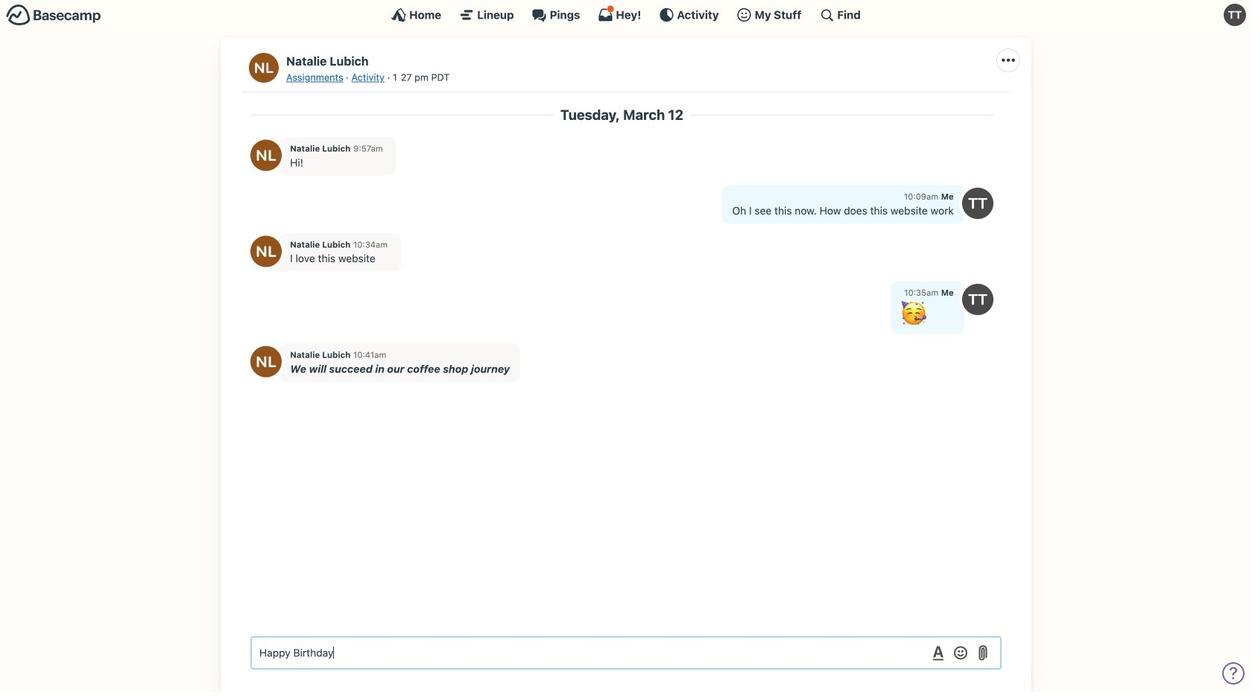 Task type: locate. For each thing, give the bounding box(es) containing it.
10:41am element
[[354, 350, 387, 360]]

terry turtle image
[[963, 284, 994, 315]]

None text field
[[251, 637, 1002, 670]]

natalie lubich image
[[249, 53, 279, 83], [251, 140, 282, 171], [251, 236, 282, 267], [251, 346, 282, 378]]

0 horizontal spatial terry turtle image
[[963, 188, 994, 219]]

1 horizontal spatial terry turtle image
[[1225, 4, 1247, 26]]

natalie lubich image for 10:34am element
[[251, 236, 282, 267]]

terry turtle image
[[1225, 4, 1247, 26], [963, 188, 994, 219]]

natalie lubich image for 9:57am element
[[251, 140, 282, 171]]

10:09am element
[[905, 192, 939, 202]]

10:35am element
[[905, 288, 939, 298]]

keyboard shortcut: ⌘ + / image
[[820, 7, 835, 22]]

10:34am element
[[354, 240, 388, 250]]

1 vertical spatial terry turtle image
[[963, 188, 994, 219]]



Task type: vqa. For each thing, say whether or not it's contained in the screenshot.
Natalie Lubich icon associated with 9:57am Element
yes



Task type: describe. For each thing, give the bounding box(es) containing it.
9:57am element
[[354, 144, 383, 154]]

main element
[[0, 0, 1253, 29]]

0 vertical spatial terry turtle image
[[1225, 4, 1247, 26]]

switch accounts image
[[6, 4, 101, 27]]

natalie lubich image for 10:41am element
[[251, 346, 282, 378]]



